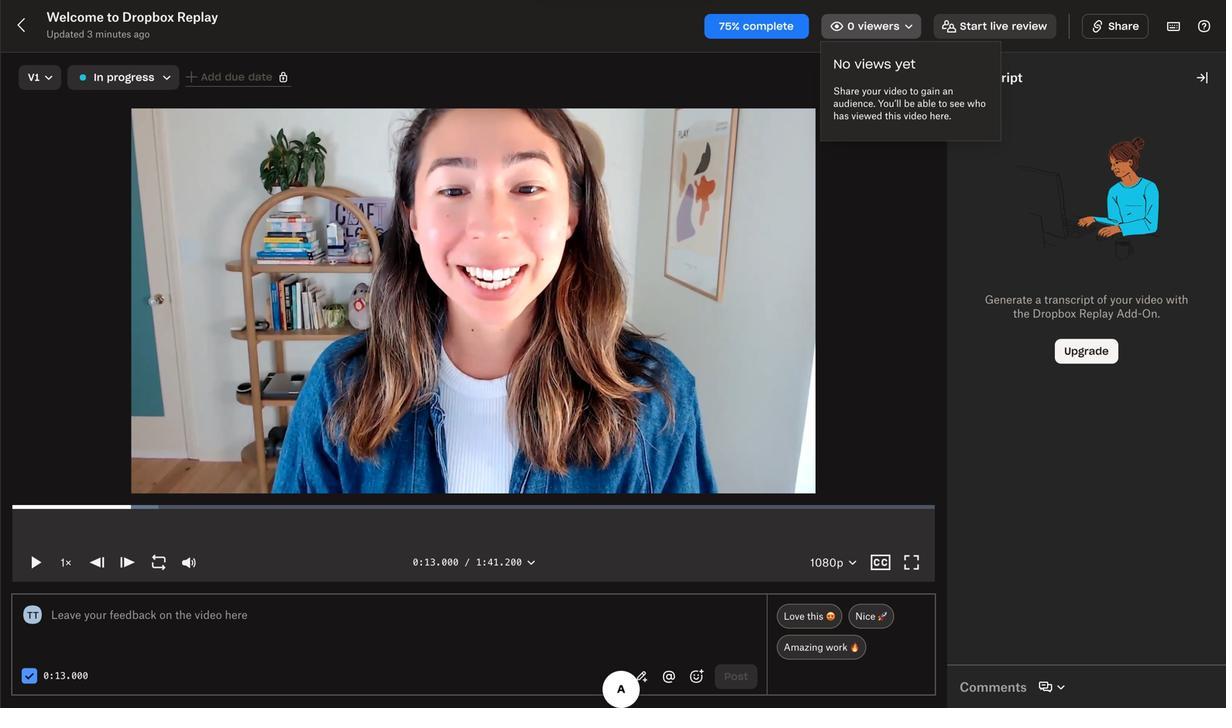 Task type: vqa. For each thing, say whether or not it's contained in the screenshot.
0 viewers
no



Task type: describe. For each thing, give the bounding box(es) containing it.
audience.
[[834, 97, 876, 109]]

ago
[[134, 28, 150, 40]]

1 vertical spatial the
[[175, 608, 192, 622]]

generate a transcript of your video with the dropbox replay add-on.
[[985, 293, 1189, 320]]

able
[[918, 97, 936, 109]]

love this 😍 button
[[777, 604, 843, 629]]

add-
[[1117, 307, 1143, 320]]

share your video to gain an audience. you'll be able to see who has viewed this video here.
[[834, 85, 986, 122]]

1 vertical spatial to
[[910, 85, 919, 97]]

😍
[[826, 611, 836, 622]]

has
[[834, 110, 849, 122]]

2 horizontal spatial to
[[939, 97, 948, 109]]

dropbox inside generate a transcript of your video with the dropbox replay add-on.
[[1033, 307, 1077, 320]]

enable automatic video replay upon ending image
[[147, 551, 170, 574]]

updated
[[47, 28, 84, 40]]

share
[[834, 85, 860, 97]]

with
[[1167, 293, 1189, 306]]

your for audience.
[[862, 85, 882, 97]]

yet
[[896, 56, 916, 72]]

dropbox inside welcome to dropbox replay updated 3 minutes ago
[[122, 9, 174, 24]]

no
[[834, 56, 851, 72]]

gain
[[922, 85, 941, 97]]

leave
[[51, 608, 81, 622]]

a
[[1036, 293, 1042, 306]]

generate
[[985, 293, 1033, 306]]

keyboard shortcuts image
[[1165, 17, 1183, 36]]

add emoji image
[[688, 668, 706, 686]]

of
[[1098, 293, 1108, 306]]

your inside generate a transcript of your video with the dropbox replay add-on.
[[1111, 293, 1133, 306]]

progress
[[107, 71, 155, 84]]

hide sidebar image
[[1194, 68, 1212, 87]]

viewed
[[852, 110, 883, 122]]

you'll
[[879, 97, 902, 109]]

amazing work 🔥 button
[[777, 635, 867, 660]]

an
[[943, 85, 954, 97]]

video down be
[[904, 110, 928, 122]]

comments
[[960, 680, 1027, 695]]

🔥
[[851, 642, 860, 653]]

mute image
[[179, 554, 198, 572]]

progress bar slider
[[12, 505, 935, 509]]

video inside generate a transcript of your video with the dropbox replay add-on.
[[1136, 293, 1164, 306]]

transcript
[[1045, 293, 1095, 306]]

this inside button
[[808, 611, 824, 622]]

views
[[855, 56, 892, 72]]

in progress
[[94, 71, 155, 84]]

replay inside welcome to dropbox replay updated 3 minutes ago
[[177, 9, 218, 24]]

welcome to dropbox replay updated 3 minutes ago
[[47, 9, 218, 40]]

see
[[950, 97, 965, 109]]

work
[[826, 642, 848, 653]]



Task type: locate. For each thing, give the bounding box(es) containing it.
to inside welcome to dropbox replay updated 3 minutes ago
[[107, 9, 119, 24]]

your
[[862, 85, 882, 97], [1111, 293, 1133, 306], [84, 608, 107, 622]]

0 horizontal spatial to
[[107, 9, 119, 24]]

0:13.000
[[43, 671, 88, 682]]

welcome
[[47, 9, 104, 24]]

your right leave
[[84, 608, 107, 622]]

play video image
[[20, 547, 51, 578]]

be
[[905, 97, 915, 109]]

video
[[884, 85, 908, 97], [904, 110, 928, 122], [1136, 293, 1164, 306], [195, 608, 222, 622]]

your for here
[[84, 608, 107, 622]]

on.
[[1143, 307, 1161, 320]]

🚀
[[879, 611, 888, 622]]

this down you'll
[[885, 110, 902, 122]]

to up minutes on the left of the page
[[107, 9, 119, 24]]

1 vertical spatial replay
[[1080, 307, 1114, 320]]

minutes
[[95, 28, 131, 40]]

in progress button
[[68, 65, 179, 90]]

your up audience.
[[862, 85, 882, 97]]

0 vertical spatial this
[[885, 110, 902, 122]]

transcript
[[961, 70, 1023, 85]]

the
[[1014, 307, 1030, 320], [175, 608, 192, 622]]

1 horizontal spatial this
[[885, 110, 902, 122]]

make fullscreen image
[[900, 550, 925, 575]]

dropbox down transcript
[[1033, 307, 1077, 320]]

here.
[[930, 110, 952, 122]]

2 vertical spatial to
[[939, 97, 948, 109]]

on
[[160, 608, 172, 622]]

1 horizontal spatial your
[[862, 85, 882, 97]]

0 horizontal spatial this
[[808, 611, 824, 622]]

here
[[225, 608, 248, 622]]

no views yet
[[834, 56, 916, 72]]

to up be
[[910, 85, 919, 97]]

amazing work 🔥
[[784, 642, 860, 653]]

0 vertical spatial to
[[107, 9, 119, 24]]

in
[[94, 71, 104, 84]]

1 horizontal spatial to
[[910, 85, 919, 97]]

None text field
[[52, 606, 758, 624]]

the down generate
[[1014, 307, 1030, 320]]

2 vertical spatial your
[[84, 608, 107, 622]]

1 horizontal spatial dropbox
[[1033, 307, 1077, 320]]

nice
[[856, 611, 876, 622]]

to up here.
[[939, 97, 948, 109]]

replay
[[177, 9, 218, 24], [1080, 307, 1114, 320]]

1 vertical spatial this
[[808, 611, 824, 622]]

0 vertical spatial replay
[[177, 9, 218, 24]]

video player region
[[12, 109, 935, 582]]

replay inside generate a transcript of your video with the dropbox replay add-on.
[[1080, 307, 1114, 320]]

video left here
[[195, 608, 222, 622]]

amazing
[[784, 642, 824, 653]]

1 horizontal spatial replay
[[1080, 307, 1114, 320]]

dropbox up ago
[[122, 9, 174, 24]]

3
[[87, 28, 93, 40]]

leave your feedback on the video here
[[51, 608, 248, 622]]

0 vertical spatial the
[[1014, 307, 1030, 320]]

the right on on the left of page
[[175, 608, 192, 622]]

feedback
[[110, 608, 157, 622]]

0 horizontal spatial the
[[175, 608, 192, 622]]

who
[[968, 97, 986, 109]]

nice 🚀 button
[[849, 604, 895, 629]]

the inside generate a transcript of your video with the dropbox replay add-on.
[[1014, 307, 1030, 320]]

no views yet menu
[[822, 42, 1001, 140]]

show drawing tools image
[[633, 668, 652, 687]]

1 horizontal spatial the
[[1014, 307, 1030, 320]]

video up you'll
[[884, 85, 908, 97]]

0 vertical spatial your
[[862, 85, 882, 97]]

this left 😍
[[808, 611, 824, 622]]

dropbox
[[122, 9, 174, 24], [1033, 307, 1077, 320]]

2 horizontal spatial your
[[1111, 293, 1133, 306]]

nice 🚀
[[856, 611, 888, 622]]

video up on.
[[1136, 293, 1164, 306]]

this inside share your video to gain an audience. you'll be able to see who has viewed this video here.
[[885, 110, 902, 122]]

0 horizontal spatial your
[[84, 608, 107, 622]]

this
[[885, 110, 902, 122], [808, 611, 824, 622]]

0 horizontal spatial replay
[[177, 9, 218, 24]]

0 horizontal spatial dropbox
[[122, 9, 174, 24]]

1 vertical spatial dropbox
[[1033, 307, 1077, 320]]

0 vertical spatial dropbox
[[122, 9, 174, 24]]

to
[[107, 9, 119, 24], [910, 85, 919, 97], [939, 97, 948, 109]]

mention button image
[[660, 668, 679, 687]]

your inside share your video to gain an audience. you'll be able to see who has viewed this video here.
[[862, 85, 882, 97]]

1 vertical spatial your
[[1111, 293, 1133, 306]]

love this 😍
[[784, 611, 836, 622]]

your up add-
[[1111, 293, 1133, 306]]

love
[[784, 611, 805, 622]]



